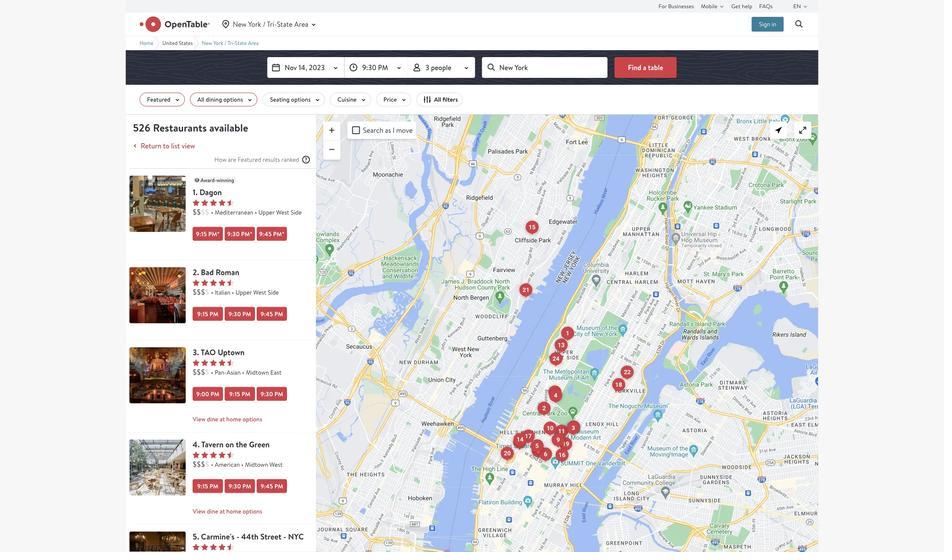 Task type: locate. For each thing, give the bounding box(es) containing it.
1 horizontal spatial featured
[[238, 156, 261, 164]]

1 vertical spatial state
[[235, 39, 247, 46]]

9:45 pm link for 4. tavern on the green
[[257, 479, 287, 493]]

upper
[[258, 208, 275, 216], [235, 288, 252, 296]]

1 vertical spatial 9:15 pm
[[229, 390, 250, 398]]

for businesses button
[[659, 0, 694, 12]]

at for on
[[220, 507, 225, 516]]

for
[[659, 2, 667, 10]]

1 vertical spatial view dine at home options button
[[192, 505, 316, 518]]

0 vertical spatial new
[[233, 20, 246, 29]]

faqs button
[[759, 0, 773, 12]]

1 vertical spatial view dine at home options
[[192, 507, 262, 516]]

2 vertical spatial 9:45
[[260, 482, 273, 490]]

9:30 pm for the 9:30 pm link corresponding to 2. bad roman
[[228, 310, 251, 318]]

• down dagon at the left of page
[[211, 208, 213, 216]]

9:45 down $$$ $ • italian • upper west side
[[260, 310, 273, 318]]

featured up '526'
[[147, 95, 171, 104]]

return to list view
[[141, 141, 195, 150]]

1 vertical spatial home
[[226, 507, 241, 516]]

1 $$$ from the top
[[192, 288, 205, 297]]

9:30 pm link down $$$ $ • italian • upper west side
[[225, 307, 255, 321]]

asian
[[227, 368, 241, 376]]

1 horizontal spatial 3
[[572, 425, 575, 432]]

10 button
[[544, 422, 557, 435]]

5. carmine's - 44th street - nyc
[[192, 532, 304, 542]]

view for 4.
[[192, 507, 205, 516]]

find a table button
[[615, 57, 677, 78]]

9:30 down east on the bottom of the page
[[260, 390, 273, 398]]

1 horizontal spatial york
[[248, 20, 261, 29]]

2 vertical spatial west
[[269, 461, 282, 469]]

2 at from the top
[[220, 507, 225, 516]]

results
[[263, 156, 280, 164]]

1 vertical spatial side
[[268, 288, 279, 296]]

1 vertical spatial 4.5 stars image
[[192, 279, 234, 286]]

how are featured results ranked
[[214, 156, 299, 164]]

1 vertical spatial dine
[[207, 507, 218, 516]]

0 vertical spatial york
[[248, 20, 261, 29]]

get help button
[[732, 0, 753, 12]]

all
[[197, 95, 204, 104], [434, 95, 441, 104]]

0 vertical spatial midtown
[[246, 368, 269, 376]]

$$$ for 2.
[[192, 288, 205, 297]]

0 vertical spatial view
[[192, 415, 205, 423]]

2 view dine at home options from the top
[[192, 507, 262, 516]]

new up new york / tri-state area link
[[233, 20, 246, 29]]

1 vertical spatial area
[[248, 39, 259, 46]]

$ left american
[[205, 460, 209, 469]]

9:15 pm link down italian
[[192, 307, 223, 321]]

roman
[[215, 267, 239, 278]]

9:15 pm link for on
[[192, 479, 223, 493]]

4.5 stars image
[[192, 199, 234, 206], [192, 279, 234, 286], [192, 360, 234, 366]]

0 horizontal spatial side
[[268, 288, 279, 296]]

2 vertical spatial 4.5 stars image
[[192, 360, 234, 366]]

2 9:45 pm link from the top
[[257, 479, 287, 493]]

1 horizontal spatial area
[[294, 20, 308, 29]]

how
[[214, 156, 226, 164]]

midtown left east on the bottom of the page
[[246, 368, 269, 376]]

0 vertical spatial view dine at home options
[[192, 415, 262, 423]]

5.
[[192, 532, 199, 542]]

1 vertical spatial $
[[205, 368, 209, 377]]

9:15 pm down $$$ $ • pan-asian • midtown east
[[229, 390, 250, 398]]

9:45 pm link down $$$ $ • italian • upper west side
[[257, 307, 287, 321]]

0 vertical spatial area
[[294, 20, 308, 29]]

3 4.5 stars image from the top
[[192, 360, 234, 366]]

$$ down "1."
[[192, 208, 201, 217]]

1 vertical spatial $$$
[[192, 368, 205, 377]]

area
[[294, 20, 308, 29], [248, 39, 259, 46]]

13
[[558, 342, 565, 349]]

1 view from the top
[[192, 415, 205, 423]]

dine for tavern
[[207, 507, 218, 516]]

midtown inside $$$ $ • pan-asian • midtown east
[[246, 368, 269, 376]]

9:15 pm link down american
[[192, 479, 223, 493]]

9:15 down $$$ $ • american • midtown west
[[197, 482, 208, 490]]

a
[[643, 63, 647, 72]]

9:30 down mediterranean
[[227, 230, 240, 238]]

0 vertical spatial 9:15 pm link
[[192, 307, 223, 321]]

* left 9:30 pm *
[[217, 230, 219, 238]]

1 horizontal spatial -
[[283, 532, 286, 542]]

* left 9:45 pm *
[[250, 230, 252, 238]]

1 at from the top
[[220, 415, 225, 423]]

dagon
[[199, 187, 222, 198]]

0 vertical spatial featured
[[147, 95, 171, 104]]

0 vertical spatial $$$
[[192, 288, 205, 297]]

york up new york / tri-state area link
[[248, 20, 261, 29]]

west inside $$$ $ • italian • upper west side
[[253, 288, 266, 296]]

uptown
[[218, 347, 244, 358]]

home up 4. tavern on the green
[[226, 415, 241, 423]]

view dine at home options up carmine's
[[192, 507, 262, 516]]

2.
[[192, 267, 199, 278]]

9:45 pm link down $$$ $ • american • midtown west
[[257, 479, 287, 493]]

0 horizontal spatial state
[[235, 39, 247, 46]]

restaurants
[[153, 121, 207, 135]]

1 9:45 pm link from the top
[[257, 307, 287, 321]]

1 vertical spatial 9:45 pm
[[260, 482, 283, 490]]

2 $$$ from the top
[[192, 368, 205, 377]]

2 4.5 stars image from the top
[[192, 279, 234, 286]]

9:45 pm down $$$ $ • american • midtown west
[[260, 482, 283, 490]]

9:30 down $$$ $ • american • midtown west
[[228, 482, 241, 490]]

9:45
[[259, 230, 272, 238], [260, 310, 273, 318], [260, 482, 273, 490]]

2 home from the top
[[226, 507, 241, 516]]

dine up carmine's
[[207, 507, 218, 516]]

award-winning
[[200, 177, 234, 184]]

west right italian
[[253, 288, 266, 296]]

nov
[[285, 63, 297, 72]]

9:30 pm link down $$$ $ • american • midtown west
[[225, 479, 255, 493]]

the
[[236, 439, 247, 450]]

2 vertical spatial $$$
[[192, 460, 205, 469]]

0 vertical spatial 9:45 pm link
[[257, 307, 287, 321]]

0 vertical spatial tri-
[[267, 20, 277, 29]]

None field
[[482, 57, 608, 78]]

2 vertical spatial 9:15 pm link
[[192, 479, 223, 493]]

9:15 pm for roman
[[197, 310, 218, 318]]

2 - from the left
[[283, 532, 286, 542]]

1 all from the left
[[197, 95, 204, 104]]

3 right 11
[[572, 425, 575, 432]]

1 vertical spatial 9:45
[[260, 310, 273, 318]]

9:30 pm down $$$ $ • american • midtown west
[[228, 482, 251, 490]]

side inside $$$ $ • italian • upper west side
[[268, 288, 279, 296]]

view
[[181, 141, 195, 150]]

area inside dropdown button
[[294, 20, 308, 29]]

tri-
[[267, 20, 277, 29], [228, 39, 235, 46]]

/ inside dropdown button
[[263, 20, 266, 29]]

at
[[220, 415, 225, 423], [220, 507, 225, 516]]

21 button
[[520, 284, 533, 297]]

upper right italian
[[235, 288, 252, 296]]

2 9:45 pm from the top
[[260, 482, 283, 490]]

in
[[772, 20, 777, 28]]

view dine at home options button
[[192, 413, 316, 425], [192, 505, 316, 518]]

1 vertical spatial view
[[192, 507, 205, 516]]

18 button
[[612, 378, 625, 392]]

1 9:45 pm from the top
[[260, 310, 283, 318]]

2023
[[309, 63, 325, 72]]

upper up 9:45 pm *
[[258, 208, 275, 216]]

1 horizontal spatial tri-
[[267, 20, 277, 29]]

nov 14, 2023 button
[[267, 57, 345, 78]]

get
[[732, 2, 741, 10]]

0 vertical spatial $
[[205, 288, 209, 297]]

1.
[[192, 187, 197, 198]]

$$
[[192, 208, 201, 217], [201, 208, 209, 217]]

dine up tavern on the bottom left
[[207, 415, 218, 423]]

0 horizontal spatial 3
[[426, 63, 429, 72]]

view dine at home options up on
[[192, 415, 262, 423]]

0 vertical spatial home
[[226, 415, 241, 423]]

0 vertical spatial new york / tri-state area
[[233, 20, 308, 29]]

sign
[[759, 20, 770, 28]]

1 $$ from the left
[[192, 208, 201, 217]]

$$$
[[192, 288, 205, 297], [192, 368, 205, 377], [192, 460, 205, 469]]

home up 5. carmine's - 44th street - nyc
[[226, 507, 241, 516]]

york inside dropdown button
[[248, 20, 261, 29]]

3 for 3
[[572, 425, 575, 432]]

9:30 for the 9:30 pm link corresponding to 2. bad roman
[[228, 310, 241, 318]]

11
[[558, 428, 565, 435]]

• right mediterranean
[[255, 208, 257, 216]]

2 view dine at home options button from the top
[[192, 505, 316, 518]]

9:30 pm link down east on the bottom of the page
[[257, 387, 287, 401]]

0 horizontal spatial /
[[225, 39, 226, 46]]

at up 4. tavern on the green
[[220, 415, 225, 423]]

1 horizontal spatial all
[[434, 95, 441, 104]]

0 vertical spatial 9:45
[[259, 230, 272, 238]]

2 $ from the top
[[205, 368, 209, 377]]

search as i move
[[363, 126, 413, 135]]

$$$ down 2.
[[192, 288, 205, 297]]

1 vertical spatial tri-
[[228, 39, 235, 46]]

9:15 pm link down $$$ $ • pan-asian • midtown east
[[225, 387, 255, 401]]

at up carmine's
[[220, 507, 225, 516]]

0 vertical spatial dine
[[207, 415, 218, 423]]

0 horizontal spatial featured
[[147, 95, 171, 104]]

featured
[[147, 95, 171, 104], [238, 156, 261, 164]]

4.6 stars image down carmine's
[[192, 544, 234, 551]]

upper for $$
[[258, 208, 275, 216]]

24
[[553, 355, 560, 363]]

9:30 pm down east on the bottom of the page
[[260, 390, 283, 398]]

1 horizontal spatial state
[[277, 20, 293, 29]]

9:00
[[196, 390, 209, 398]]

23 button
[[513, 436, 526, 449]]

2 view from the top
[[192, 507, 205, 516]]

3 $ from the top
[[205, 460, 209, 469]]

price button
[[376, 93, 411, 107]]

dine for tao
[[207, 415, 218, 423]]

9:30 pm down $$$ $ • italian • upper west side
[[228, 310, 251, 318]]

1 vertical spatial 9:45 pm link
[[257, 479, 287, 493]]

3 people
[[426, 63, 451, 72]]

$$$ down '4.'
[[192, 460, 205, 469]]

carmine's
[[201, 532, 234, 542]]

4.5 stars image down dagon at the left of page
[[192, 199, 234, 206]]

9:00 pm
[[196, 390, 219, 398]]

upper inside $$ $$ • mediterranean • upper west side
[[258, 208, 275, 216]]

0 vertical spatial west
[[276, 208, 289, 216]]

midtown inside $$$ $ • american • midtown west
[[245, 461, 268, 469]]

all left dining
[[197, 95, 204, 104]]

1 vertical spatial at
[[220, 507, 225, 516]]

17 button
[[522, 430, 535, 443]]

9:45 right 9:30 pm *
[[259, 230, 272, 238]]

view dine at home options button up green
[[192, 413, 316, 425]]

$ left italian
[[205, 288, 209, 297]]

17
[[525, 433, 532, 440]]

0 vertical spatial side
[[291, 208, 302, 216]]

9:15 pm
[[197, 310, 218, 318], [229, 390, 250, 398], [197, 482, 218, 490]]

home for uptown
[[226, 415, 241, 423]]

12 button
[[549, 386, 562, 399]]

9:00 pm link
[[192, 387, 223, 401]]

as
[[385, 126, 391, 135]]

view for 3.
[[192, 415, 205, 423]]

9:45 down $$$ $ • american • midtown west
[[260, 482, 273, 490]]

upper inside $$$ $ • italian • upper west side
[[235, 288, 252, 296]]

0 vertical spatial 9:45 pm
[[260, 310, 283, 318]]

1 vertical spatial upper
[[235, 288, 252, 296]]

west for 2. bad roman
[[253, 288, 266, 296]]

1 vertical spatial 9:30 pm link
[[257, 387, 287, 401]]

2
[[543, 405, 546, 412]]

9:15 up 'tao' at bottom
[[197, 310, 208, 318]]

seating options
[[270, 95, 311, 104]]

2 dine from the top
[[207, 507, 218, 516]]

all inside all dining options dropdown button
[[197, 95, 204, 104]]

2 vertical spatial $
[[205, 460, 209, 469]]

$$$ down 3. at bottom left
[[192, 368, 205, 377]]

4.5 stars image down 2. bad roman
[[192, 279, 234, 286]]

west inside $$ $$ • mediterranean • upper west side
[[276, 208, 289, 216]]

2 vertical spatial 9:15 pm
[[197, 482, 218, 490]]

3 for 3 people
[[426, 63, 429, 72]]

1 vertical spatial new
[[202, 39, 212, 46]]

$ left the pan-
[[205, 368, 209, 377]]

9:30 pm for the 9:30 pm link associated with 4. tavern on the green
[[228, 482, 251, 490]]

1 horizontal spatial upper
[[258, 208, 275, 216]]

1 horizontal spatial /
[[263, 20, 266, 29]]

new
[[233, 20, 246, 29], [202, 39, 212, 46]]

1 $ from the top
[[205, 288, 209, 297]]

en
[[794, 2, 801, 10]]

0 vertical spatial 3
[[426, 63, 429, 72]]

3 inside button
[[572, 425, 575, 432]]

people
[[431, 63, 451, 72]]

- left 44th
[[236, 532, 239, 542]]

4
[[554, 392, 558, 399]]

6 button
[[539, 448, 552, 461]]

4.5 stars image down 'tao' at bottom
[[192, 360, 234, 366]]

all left filters
[[434, 95, 441, 104]]

*
[[217, 230, 219, 238], [250, 230, 252, 238], [282, 230, 284, 238]]

0 vertical spatial 4.5 stars image
[[192, 199, 234, 206]]

0 vertical spatial at
[[220, 415, 225, 423]]

view dine at home options button up 44th
[[192, 505, 316, 518]]

9:15 pm down italian
[[197, 310, 218, 318]]

0 horizontal spatial tri-
[[228, 39, 235, 46]]

west inside $$$ $ • american • midtown west
[[269, 461, 282, 469]]

3 * from the left
[[282, 230, 284, 238]]

new right states
[[202, 39, 212, 46]]

0 vertical spatial view dine at home options button
[[192, 413, 316, 425]]

9:30 down $$$ $ • italian • upper west side
[[228, 310, 241, 318]]

- left nyc
[[283, 532, 286, 542]]

1 horizontal spatial *
[[250, 230, 252, 238]]

0 vertical spatial state
[[277, 20, 293, 29]]

options right dining
[[224, 95, 243, 104]]

york
[[248, 20, 261, 29], [213, 39, 223, 46]]

to
[[163, 141, 169, 150]]

state
[[277, 20, 293, 29], [235, 39, 247, 46]]

0 horizontal spatial upper
[[235, 288, 252, 296]]

3 left people
[[426, 63, 429, 72]]

1 0 from the left
[[316, 114, 321, 123]]

0 horizontal spatial york
[[213, 39, 223, 46]]

side inside $$ $$ • mediterranean • upper west side
[[291, 208, 302, 216]]

all inside all filters button
[[434, 95, 441, 104]]

1 dine from the top
[[207, 415, 218, 423]]

1 view dine at home options button from the top
[[192, 413, 316, 425]]

Please input a Location, Restaurant or Cuisine field
[[482, 57, 608, 78]]

featured right are
[[238, 156, 261, 164]]

get help
[[732, 2, 753, 10]]

0 horizontal spatial -
[[236, 532, 239, 542]]

1 4.6 stars image from the top
[[192, 452, 234, 459]]

0 vertical spatial 9:15 pm
[[197, 310, 218, 318]]

9:15 pm link for roman
[[192, 307, 223, 321]]

/
[[263, 20, 266, 29], [225, 39, 226, 46]]

2 vertical spatial 9:30 pm link
[[225, 479, 255, 493]]

2 all from the left
[[434, 95, 441, 104]]

york right states
[[213, 39, 223, 46]]

1 horizontal spatial side
[[291, 208, 302, 216]]

1 vertical spatial york
[[213, 39, 223, 46]]

all for all dining options
[[197, 95, 204, 104]]

3 $$$ from the top
[[192, 460, 205, 469]]

1 vertical spatial featured
[[238, 156, 261, 164]]

3
[[426, 63, 429, 72], [572, 425, 575, 432]]

1 vertical spatial midtown
[[245, 461, 268, 469]]

* down $$ $$ • mediterranean • upper west side
[[282, 230, 284, 238]]

• right american
[[241, 461, 243, 469]]

1 vertical spatial /
[[225, 39, 226, 46]]

options up green
[[242, 415, 262, 423]]

0 vertical spatial 4.6 stars image
[[192, 452, 234, 459]]

0 horizontal spatial *
[[217, 230, 219, 238]]

1 horizontal spatial new
[[233, 20, 246, 29]]

4.6 stars image down tavern on the bottom left
[[192, 452, 234, 459]]

faqs
[[759, 2, 773, 10]]

1 vertical spatial west
[[253, 288, 266, 296]]

0 vertical spatial 9:30 pm link
[[225, 307, 255, 321]]

midtown
[[246, 368, 269, 376], [245, 461, 268, 469]]

west down green
[[269, 461, 282, 469]]

4.6 stars image
[[192, 452, 234, 459], [192, 544, 234, 551]]

midtown down green
[[245, 461, 268, 469]]

0 horizontal spatial all
[[197, 95, 204, 104]]

view down "9:00" at left
[[192, 415, 205, 423]]

view up 5.
[[192, 507, 205, 516]]

2 4.6 stars image from the top
[[192, 544, 234, 551]]

$$ down '1. dagon'
[[201, 208, 209, 217]]

west up 9:45 pm *
[[276, 208, 289, 216]]

1 button
[[561, 327, 574, 340]]

1 home from the top
[[226, 415, 241, 423]]

4.6 stars image inside 5. carmine's - 44th street - nyc button
[[192, 544, 234, 551]]

0 vertical spatial upper
[[258, 208, 275, 216]]

1 * from the left
[[217, 230, 219, 238]]

mobile
[[701, 2, 718, 10]]

9:45 pm
[[260, 310, 283, 318], [260, 482, 283, 490]]

list
[[171, 141, 180, 150]]

1 view dine at home options from the top
[[192, 415, 262, 423]]

4.6 stars image for tavern
[[192, 452, 234, 459]]

options right seating
[[291, 95, 311, 104]]

$$$ $ • pan-asian • midtown east
[[192, 368, 281, 377]]

2 * from the left
[[250, 230, 252, 238]]

2 horizontal spatial *
[[282, 230, 284, 238]]

for businesses
[[659, 2, 694, 10]]

1 vertical spatial 3
[[572, 425, 575, 432]]

9:45 pm down $$$ $ • italian • upper west side
[[260, 310, 283, 318]]

1 vertical spatial 4.6 stars image
[[192, 544, 234, 551]]

$ for tao
[[205, 368, 209, 377]]

0 vertical spatial /
[[263, 20, 266, 29]]

a photo of tavern on the green restaurant image
[[129, 440, 186, 496]]

new inside dropdown button
[[233, 20, 246, 29]]

9:15 pm down american
[[197, 482, 218, 490]]



Task type: describe. For each thing, give the bounding box(es) containing it.
state inside dropdown button
[[277, 20, 293, 29]]

search
[[363, 126, 383, 135]]

are
[[228, 156, 236, 164]]

44th
[[241, 532, 258, 542]]

side for $
[[268, 288, 279, 296]]

4.
[[192, 439, 200, 450]]

sign in
[[759, 20, 777, 28]]

find
[[628, 63, 642, 72]]

9:30 up cuisine dropdown button
[[362, 63, 376, 72]]

new york / tri-state area inside dropdown button
[[233, 20, 308, 29]]

9 button
[[552, 433, 565, 447]]

2. bad roman
[[192, 267, 239, 278]]

0 horizontal spatial area
[[248, 39, 259, 46]]

options inside dropdown button
[[224, 95, 243, 104]]

all filters
[[434, 95, 458, 104]]

price
[[384, 95, 397, 104]]

16 button
[[556, 449, 569, 462]]

3 button
[[567, 422, 580, 435]]

featured inside 'dropdown button'
[[147, 95, 171, 104]]

options inside dropdown button
[[291, 95, 311, 104]]

7
[[572, 424, 576, 431]]

21
[[523, 287, 530, 294]]

20 button
[[501, 447, 514, 460]]

9:30 pm for the 9:30 pm link to the middle
[[260, 390, 283, 398]]

0 0
[[316, 114, 325, 123]]

$ for bad
[[205, 288, 209, 297]]

9:15 down asian
[[229, 390, 240, 398]]

1 vertical spatial new york / tri-state area
[[202, 39, 259, 46]]

9:30 pm link for 2. bad roman
[[225, 307, 255, 321]]

united
[[163, 39, 178, 46]]

award-
[[200, 177, 216, 184]]

side for $$
[[291, 208, 302, 216]]

0 horizontal spatial new
[[202, 39, 212, 46]]

return to list view button
[[130, 141, 195, 151]]

move
[[396, 126, 413, 135]]

map region
[[270, 44, 825, 552]]

2 0 from the left
[[321, 114, 325, 123]]

street
[[260, 532, 281, 542]]

$$$ for 3.
[[192, 368, 205, 377]]

9
[[557, 437, 560, 444]]

• left american
[[211, 461, 213, 469]]

new york / tri-state area link
[[202, 39, 259, 46]]

22 button
[[621, 366, 634, 379]]

10 11
[[547, 425, 565, 435]]

• right italian
[[232, 288, 234, 296]]

pm inside 9:00 pm link
[[210, 390, 219, 398]]

5 button
[[531, 440, 544, 453]]

search icon image
[[794, 19, 805, 29]]

$ for tavern
[[205, 460, 209, 469]]

$$$ $ • italian • upper west side
[[192, 288, 279, 297]]

15 button
[[526, 221, 539, 234]]

2 button
[[538, 402, 551, 415]]

featured button
[[140, 93, 185, 107]]

at for uptown
[[220, 415, 225, 423]]

all dining options button
[[190, 93, 257, 107]]

9:15 pm for on
[[197, 482, 218, 490]]

• left the pan-
[[211, 368, 213, 376]]

9:45 pm for 2. bad roman
[[260, 310, 283, 318]]

3.
[[192, 347, 199, 358]]

4.6 stars image for carmine's
[[192, 544, 234, 551]]

1 - from the left
[[236, 532, 239, 542]]

tao
[[201, 347, 216, 358]]

12 13
[[552, 342, 565, 396]]

* for 9:15 pm *
[[217, 230, 219, 238]]

14
[[517, 436, 524, 443]]

9:45 pm link for 2. bad roman
[[257, 307, 287, 321]]

a photo of tao uptown restaurant image
[[129, 347, 186, 404]]

new york / tri-state area button
[[221, 13, 319, 36]]

7 button
[[567, 421, 580, 434]]

20
[[504, 450, 511, 457]]

$$ $$ • mediterranean • upper west side
[[192, 208, 302, 217]]

1
[[566, 330, 569, 337]]

18
[[615, 381, 622, 388]]

22
[[624, 369, 631, 376]]

west for 4. tavern on the green
[[269, 461, 282, 469]]

• right asian
[[242, 368, 244, 376]]

view dine at home options for uptown
[[192, 415, 262, 423]]

available
[[209, 121, 248, 135]]

green
[[249, 439, 270, 450]]

9:45 for 2. bad roman
[[260, 310, 273, 318]]

$$$ $ • american • midtown west
[[192, 460, 282, 469]]

24 button
[[550, 352, 563, 366]]

sign in button
[[752, 17, 784, 32]]

4.5 stars image for bad
[[192, 279, 234, 286]]

526 restaurants available
[[133, 121, 248, 135]]

8 button
[[532, 445, 545, 458]]

1. dagon
[[192, 187, 222, 198]]

9:15 left 9:30 pm *
[[196, 230, 207, 238]]

9:30 pm up price
[[362, 63, 388, 72]]

mobile button
[[701, 0, 727, 12]]

15
[[529, 224, 536, 231]]

on
[[225, 439, 234, 450]]

1 vertical spatial 9:15 pm link
[[225, 387, 255, 401]]

location detection icon image
[[774, 125, 784, 136]]

a photo of dagon restaurant image
[[129, 176, 186, 232]]

all for all filters
[[434, 95, 441, 104]]

options up 44th
[[242, 507, 262, 516]]

19 20
[[504, 441, 569, 457]]

4.5 stars image for tao
[[192, 360, 234, 366]]

home for on
[[226, 507, 241, 516]]

view dine at home options button for 4. tavern on the green
[[192, 505, 316, 518]]

cuisine button
[[330, 93, 371, 107]]

east
[[270, 368, 281, 376]]

* for 9:30 pm *
[[250, 230, 252, 238]]

upper for $
[[235, 288, 252, 296]]

view dine at home options button for 3. tao uptown
[[192, 413, 316, 425]]

a photo of bad roman restaurant image
[[129, 267, 186, 324]]

seating options button
[[263, 93, 325, 107]]

tri- inside new york / tri-state area dropdown button
[[267, 20, 277, 29]]

9:30 for the 9:30 pm link associated with 4. tavern on the green
[[228, 482, 241, 490]]

4 button
[[549, 389, 562, 403]]

5 6
[[536, 443, 548, 458]]

14 button
[[514, 433, 527, 447]]

view dine at home options for on
[[192, 507, 262, 516]]

2 $$ from the left
[[201, 208, 209, 217]]

$$$ for 4.
[[192, 460, 205, 469]]

pan-
[[215, 368, 227, 376]]

find a table
[[628, 63, 663, 72]]

1 4.5 stars image from the top
[[192, 199, 234, 206]]

9:30 pm link for 4. tavern on the green
[[225, 479, 255, 493]]

• left italian
[[211, 288, 213, 296]]

i
[[393, 126, 395, 135]]

6
[[544, 451, 548, 458]]

5
[[536, 443, 539, 450]]

dining
[[206, 95, 222, 104]]

13 button
[[555, 339, 568, 352]]

states
[[179, 39, 193, 46]]

* for 9:45 pm *
[[282, 230, 284, 238]]

opentable logo image
[[140, 16, 210, 32]]

9:45 for 4. tavern on the green
[[260, 482, 273, 490]]

526
[[133, 121, 150, 135]]

nyc
[[288, 532, 304, 542]]

9:30 for the 9:30 pm link to the middle
[[260, 390, 273, 398]]

9:45 pm for 4. tavern on the green
[[260, 482, 283, 490]]

ranked
[[281, 156, 299, 164]]



Task type: vqa. For each thing, say whether or not it's contained in the screenshot.
1st reviews from right
no



